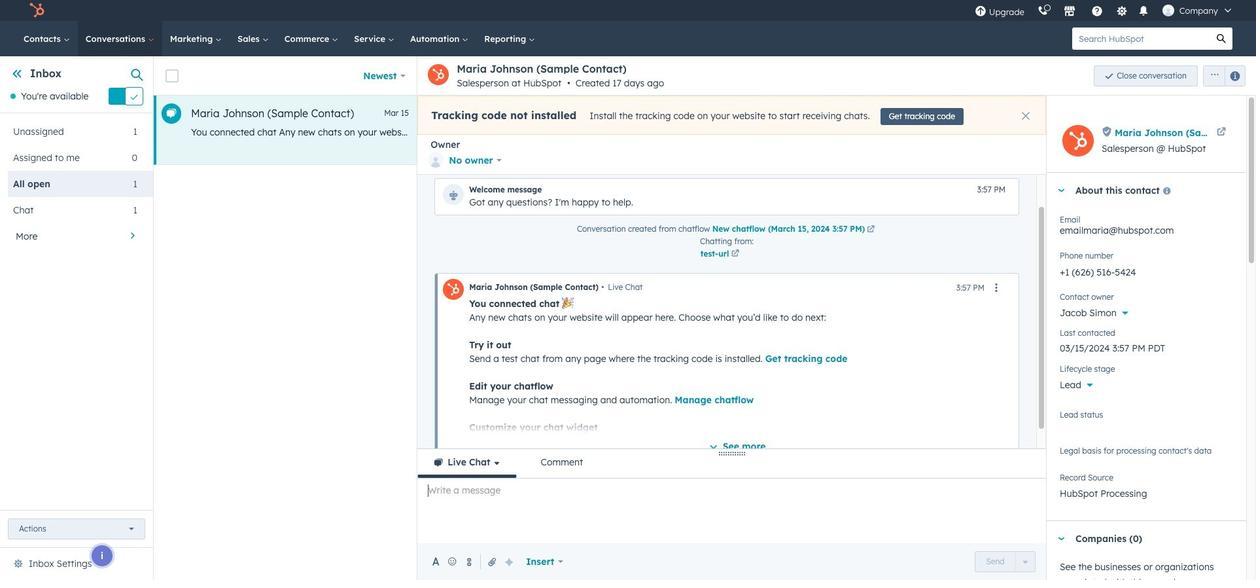 Task type: locate. For each thing, give the bounding box(es) containing it.
link opens in a new window image
[[868, 224, 875, 236]]

alert
[[418, 96, 1047, 135]]

None text field
[[1061, 259, 1234, 285]]

Search HubSpot search field
[[1073, 27, 1211, 50]]

main content
[[154, 56, 1257, 580]]

caret image
[[1058, 189, 1066, 192], [1058, 537, 1066, 541]]

jacob simon image
[[1163, 5, 1175, 16]]

menu
[[969, 0, 1241, 21]]

close image
[[1023, 112, 1030, 120]]

1 vertical spatial caret image
[[1058, 537, 1066, 541]]

1 vertical spatial group
[[976, 551, 1036, 572]]

link opens in a new window image
[[868, 226, 875, 234], [732, 248, 740, 260], [732, 250, 740, 258]]

1 caret image from the top
[[1058, 189, 1066, 192]]

-- text field
[[1061, 336, 1234, 357]]

0 vertical spatial caret image
[[1058, 189, 1066, 192]]

group
[[1199, 65, 1246, 86], [976, 551, 1036, 572]]

0 vertical spatial group
[[1199, 65, 1246, 86]]



Task type: vqa. For each thing, say whether or not it's contained in the screenshot.
minutes
no



Task type: describe. For each thing, give the bounding box(es) containing it.
live chat from maria johnson (sample contact) with context you connected chat
any new chats on your website will appear here. choose what you'd like to do next:

try it out 
send a test chat from any page where the tracking code is installed: https://app.hubs row
[[154, 96, 1049, 165]]

you're available image
[[10, 94, 16, 99]]

0 horizontal spatial group
[[976, 551, 1036, 572]]

2 caret image from the top
[[1058, 537, 1066, 541]]

1 horizontal spatial group
[[1199, 65, 1246, 86]]

marketplaces image
[[1064, 6, 1076, 18]]



